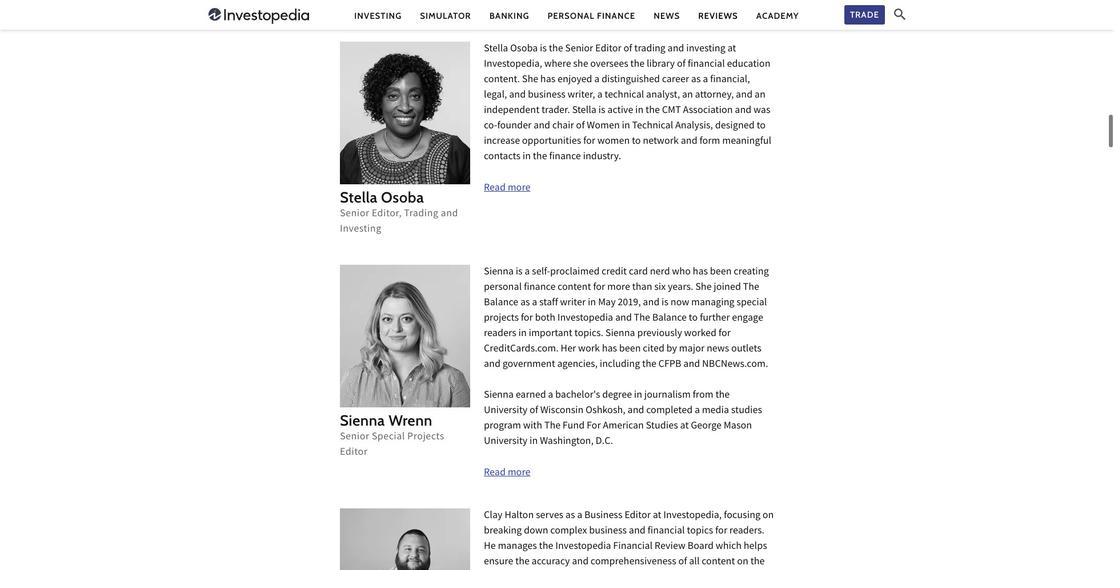 Task type: vqa. For each thing, say whether or not it's contained in the screenshot.
bottom more
yes



Task type: locate. For each thing, give the bounding box(es) containing it.
on
[[763, 509, 774, 524], [737, 555, 749, 571]]

0 vertical spatial read more
[[484, 181, 531, 196]]

read for stella osoba
[[484, 181, 506, 196]]

1 horizontal spatial osoba
[[510, 42, 538, 57]]

content.
[[484, 72, 520, 88]]

editor up financial
[[625, 509, 651, 524]]

and inside stella osoba senior editor, trading and investing
[[441, 207, 458, 222]]

investopedia, up board on the right bottom of the page
[[664, 509, 722, 524]]

with
[[523, 419, 542, 435], [605, 571, 624, 571]]

at inside 'stella osoba is the senior editor of trading and investing at investopedia, where she oversees the library of financial education content. she has enjoyed a distinguished career as a financial, legal, and business writer, a technical analyst, an attorney, and an independent trader. stella is active in the cmt association and was co-founder and chair of women in technical analysis, designed to increase opportunities for women to network and form meaningful contacts in the finance industry.'
[[728, 42, 736, 57]]

wisconsin
[[540, 404, 584, 419]]

investing inside stella osoba senior editor, trading and investing
[[340, 222, 382, 238]]

0 vertical spatial he
[[484, 540, 496, 555]]

editor right the she
[[595, 42, 622, 57]]

1 read more link from the top
[[484, 181, 531, 196]]

1 horizontal spatial on
[[763, 509, 774, 524]]

0 horizontal spatial she
[[522, 72, 538, 88]]

0 vertical spatial editor
[[595, 42, 622, 57]]

balance up readers
[[484, 296, 518, 311]]

at left george
[[680, 419, 689, 435]]

business right complex
[[589, 524, 627, 540]]

0 horizontal spatial financial
[[648, 524, 685, 540]]

with right the program
[[523, 419, 542, 435]]

editor left special
[[340, 446, 368, 461]]

the down than
[[634, 311, 650, 327]]

2 vertical spatial senior
[[340, 430, 370, 446]]

business inside "clay halton serves as a business editor at investopedia, focusing on breaking down complex business and financial topics for readers. he manages the investopedia financial review board which helps ensure the accuracy and comprehensiveness of all content on the site. he collaborates closely with the visual and video team"
[[589, 524, 627, 540]]

as right serves
[[566, 509, 575, 524]]

stella for stella osoba senior editor, trading and investing
[[340, 188, 378, 207]]

0 horizontal spatial as
[[520, 296, 530, 311]]

the left cmt
[[646, 103, 660, 119]]

special
[[372, 430, 405, 446]]

been
[[710, 265, 732, 280], [619, 342, 641, 358]]

0 horizontal spatial been
[[619, 342, 641, 358]]

in left 'may'
[[588, 296, 596, 311]]

1 vertical spatial stella
[[572, 103, 597, 119]]

banking link
[[489, 10, 529, 22]]

legal,
[[484, 88, 507, 103]]

the left "fund"
[[544, 419, 561, 435]]

2 horizontal spatial stella
[[572, 103, 597, 119]]

2 read more from the top
[[484, 466, 531, 482]]

sienna earned a bachelor's degree in journalism from the university of wisconsin oshkosh, and completed a media studies program with the fund for american studies at george mason university in washington, d.c.
[[484, 388, 762, 450]]

complex
[[550, 524, 587, 540]]

he right 'site.'
[[504, 571, 516, 571]]

trader.
[[542, 103, 570, 119]]

senior inside stella osoba senior editor, trading and investing
[[340, 207, 370, 222]]

visual
[[643, 571, 668, 571]]

investing
[[354, 11, 402, 21], [340, 222, 382, 238]]

0 horizontal spatial has
[[540, 72, 556, 88]]

2 vertical spatial at
[[653, 509, 662, 524]]

osoba inside 'stella osoba is the senior editor of trading and investing at investopedia, where she oversees the library of financial education content. she has enjoyed a distinguished career as a financial, legal, and business writer, a technical analyst, an attorney, and an independent trader. stella is active in the cmt association and was co-founder and chair of women in technical analysis, designed to increase opportunities for women to network and form meaningful contacts in the finance industry.'
[[510, 42, 538, 57]]

investopedia
[[558, 311, 613, 327], [556, 540, 611, 555]]

major
[[679, 342, 705, 358]]

read more for osoba
[[484, 181, 531, 196]]

in right degree
[[634, 388, 642, 404]]

he up 'site.'
[[484, 540, 496, 555]]

2 horizontal spatial at
[[728, 42, 736, 57]]

a left staff
[[532, 296, 537, 311]]

0 vertical spatial finance
[[549, 150, 581, 165]]

been left cited
[[619, 342, 641, 358]]

has right the work
[[602, 342, 617, 358]]

in inside the sienna earned a bachelor's degree in journalism from the university of wisconsin oshkosh, and completed a media studies program with the fund for american studies at george mason university in washington, d.c.
[[634, 388, 642, 404]]

1 horizontal spatial has
[[602, 342, 617, 358]]

a
[[594, 72, 600, 88], [703, 72, 708, 88], [597, 88, 603, 103], [525, 265, 530, 280], [532, 296, 537, 311], [548, 388, 553, 404], [577, 509, 582, 524]]

1 vertical spatial read
[[484, 466, 506, 482]]

site.
[[484, 571, 502, 571]]

sienna up the program
[[484, 388, 514, 404]]

1 horizontal spatial she
[[696, 280, 712, 296]]

is left self- on the left top of the page
[[516, 265, 523, 280]]

read down the contacts
[[484, 181, 506, 196]]

investopedia up the work
[[558, 311, 613, 327]]

stella inside stella osoba senior editor, trading and investing
[[340, 188, 378, 207]]

read more down university in
[[484, 466, 531, 482]]

writer,
[[568, 88, 595, 103]]

senior left special
[[340, 430, 370, 446]]

0 horizontal spatial stella
[[340, 188, 378, 207]]

1 vertical spatial with
[[605, 571, 624, 571]]

read more link down university in
[[484, 466, 531, 482]]

of inside "clay halton serves as a business editor at investopedia, focusing on breaking down complex business and financial topics for readers. he manages the investopedia financial review board which helps ensure the accuracy and comprehensiveness of all content on the site. he collaborates closely with the visual and video team"
[[678, 555, 687, 571]]

staff
[[539, 296, 558, 311]]

2 horizontal spatial as
[[691, 72, 701, 88]]

0 vertical spatial financial
[[688, 57, 725, 72]]

sienna for earned
[[484, 388, 514, 404]]

halton
[[505, 509, 534, 524]]

bachelor's
[[555, 388, 600, 404]]

joined
[[714, 280, 741, 296]]

designed
[[715, 119, 755, 134]]

the right joined
[[743, 280, 759, 296]]

the left cfpb
[[642, 358, 657, 373]]

1 vertical spatial finance
[[524, 280, 556, 296]]

of left all
[[678, 555, 687, 571]]

finance
[[597, 11, 635, 21]]

a right 'enjoyed'
[[594, 72, 600, 88]]

on right focusing
[[763, 509, 774, 524]]

sienna
[[484, 265, 514, 280], [606, 327, 635, 342], [484, 388, 514, 404], [340, 412, 385, 430]]

2 horizontal spatial editor
[[625, 509, 651, 524]]

to right designed
[[757, 119, 766, 134]]

financial left topics
[[648, 524, 685, 540]]

0 vertical spatial read
[[484, 181, 506, 196]]

business
[[585, 509, 623, 524]]

1 vertical spatial has
[[693, 265, 708, 280]]

1 read more from the top
[[484, 181, 531, 196]]

she right years. in the right of the page
[[696, 280, 712, 296]]

as inside 'sienna is a self-proclaimed credit card nerd who has been creating personal finance content for more than six years. she joined the balance as a staff writer in may 2019, and is now managing special projects for both investopedia and the balance to further engage readers in important topics. sienna previously worked for creditcards.com. her work has been cited by major news outlets and government agencies, including the cfpb and nbcnews.com.'
[[520, 296, 530, 311]]

an down education in the right top of the page
[[755, 88, 766, 103]]

0 vertical spatial osoba
[[510, 42, 538, 57]]

the left the she
[[549, 42, 563, 57]]

reviews
[[698, 11, 738, 21]]

for left women
[[583, 134, 595, 150]]

read more down the contacts
[[484, 181, 531, 196]]

0 horizontal spatial editor
[[340, 446, 368, 461]]

1 vertical spatial he
[[504, 571, 516, 571]]

0 vertical spatial she
[[522, 72, 538, 88]]

0 vertical spatial investopedia
[[558, 311, 613, 327]]

0 horizontal spatial content
[[558, 280, 591, 296]]

1 vertical spatial read more
[[484, 466, 531, 482]]

0 vertical spatial with
[[523, 419, 542, 435]]

with inside the sienna earned a bachelor's degree in journalism from the university of wisconsin oshkosh, and completed a media studies program with the fund for american studies at george mason university in washington, d.c.
[[523, 419, 542, 435]]

1 horizontal spatial editor
[[595, 42, 622, 57]]

years.
[[668, 280, 693, 296]]

senior left editor,
[[340, 207, 370, 222]]

distinguished
[[602, 72, 660, 88]]

focusing
[[724, 509, 761, 524]]

1 vertical spatial financial
[[648, 524, 685, 540]]

more inside 'sienna is a self-proclaimed credit card nerd who has been creating personal finance content for more than six years. she joined the balance as a staff writer in may 2019, and is now managing special projects for both investopedia and the balance to further engage readers in important topics. sienna previously worked for creditcards.com. her work has been cited by major news outlets and government agencies, including the cfpb and nbcnews.com.'
[[607, 280, 630, 296]]

0 vertical spatial more
[[508, 181, 531, 196]]

sienna up special
[[340, 412, 385, 430]]

search image
[[894, 9, 906, 20]]

oversees
[[590, 57, 628, 72]]

0 horizontal spatial on
[[737, 555, 749, 571]]

0 vertical spatial business
[[528, 88, 566, 103]]

finance down chair
[[549, 150, 581, 165]]

read down university in
[[484, 466, 506, 482]]

university in
[[484, 435, 538, 450]]

an
[[682, 88, 693, 103], [755, 88, 766, 103]]

2 horizontal spatial the
[[743, 280, 759, 296]]

to right women
[[632, 134, 641, 150]]

sienna up 'including' at the bottom of the page
[[606, 327, 635, 342]]

at up review
[[653, 509, 662, 524]]

of inside the sienna earned a bachelor's degree in journalism from the university of wisconsin oshkosh, and completed a media studies program with the fund for american studies at george mason university in washington, d.c.
[[530, 404, 538, 419]]

1 vertical spatial more
[[607, 280, 630, 296]]

2 vertical spatial has
[[602, 342, 617, 358]]

manages
[[498, 540, 537, 555]]

read more
[[484, 181, 531, 196], [484, 466, 531, 482]]

has right who on the top right of the page
[[693, 265, 708, 280]]

the
[[743, 280, 759, 296], [634, 311, 650, 327], [544, 419, 561, 435]]

the inside the sienna earned a bachelor's degree in journalism from the university of wisconsin oshkosh, and completed a media studies program with the fund for american studies at george mason university in washington, d.c.
[[716, 388, 730, 404]]

review
[[655, 540, 686, 555]]

card
[[629, 265, 648, 280]]

has
[[540, 72, 556, 88], [693, 265, 708, 280], [602, 342, 617, 358]]

the right from
[[716, 388, 730, 404]]

0 vertical spatial the
[[743, 280, 759, 296]]

a right earned
[[548, 388, 553, 404]]

senior
[[565, 42, 593, 57], [340, 207, 370, 222], [340, 430, 370, 446]]

0 vertical spatial investopedia,
[[484, 57, 542, 72]]

of right 'library'
[[677, 57, 686, 72]]

business down where
[[528, 88, 566, 103]]

content
[[558, 280, 591, 296], [702, 555, 735, 571]]

to left further
[[689, 311, 698, 327]]

a left business
[[577, 509, 582, 524]]

of left wisconsin
[[530, 404, 538, 419]]

business
[[528, 88, 566, 103], [589, 524, 627, 540]]

1 horizontal spatial content
[[702, 555, 735, 571]]

osoba down banking "link"
[[510, 42, 538, 57]]

editor
[[595, 42, 622, 57], [340, 446, 368, 461], [625, 509, 651, 524]]

0 vertical spatial been
[[710, 265, 732, 280]]

1 horizontal spatial an
[[755, 88, 766, 103]]

0 vertical spatial stella
[[484, 42, 508, 57]]

sienna for wrenn
[[340, 412, 385, 430]]

increase
[[484, 134, 520, 150]]

balance
[[484, 296, 518, 311], [652, 311, 687, 327]]

0 horizontal spatial at
[[653, 509, 662, 524]]

0 horizontal spatial business
[[528, 88, 566, 103]]

0 vertical spatial has
[[540, 72, 556, 88]]

in right women
[[622, 119, 630, 134]]

read more link down the contacts
[[484, 181, 531, 196]]

stella up editor,
[[340, 188, 378, 207]]

1 vertical spatial at
[[680, 419, 689, 435]]

1 horizontal spatial with
[[605, 571, 624, 571]]

0 horizontal spatial with
[[523, 419, 542, 435]]

sienna left self- on the left top of the page
[[484, 265, 514, 280]]

0 vertical spatial senior
[[565, 42, 593, 57]]

financial up attorney,
[[688, 57, 725, 72]]

osoba up editor,
[[381, 188, 424, 207]]

down
[[524, 524, 548, 540]]

creating
[[734, 265, 769, 280]]

been left creating
[[710, 265, 732, 280]]

career
[[662, 72, 689, 88]]

at
[[728, 42, 736, 57], [680, 419, 689, 435], [653, 509, 662, 524]]

for right writer
[[593, 280, 605, 296]]

1 vertical spatial senior
[[340, 207, 370, 222]]

1 vertical spatial investopedia
[[556, 540, 611, 555]]

content right all
[[702, 555, 735, 571]]

2 read more link from the top
[[484, 466, 531, 482]]

at inside the sienna earned a bachelor's degree in journalism from the university of wisconsin oshkosh, and completed a media studies program with the fund for american studies at george mason university in washington, d.c.
[[680, 419, 689, 435]]

accuracy
[[532, 555, 570, 571]]

content left 'may'
[[558, 280, 591, 296]]

1 horizontal spatial financial
[[688, 57, 725, 72]]

2 read from the top
[[484, 466, 506, 482]]

editor inside sienna wrenn senior special projects editor
[[340, 446, 368, 461]]

2 vertical spatial stella
[[340, 188, 378, 207]]

2 vertical spatial more
[[508, 466, 531, 482]]

finance
[[549, 150, 581, 165], [524, 280, 556, 296]]

2 vertical spatial editor
[[625, 509, 651, 524]]

1 vertical spatial the
[[634, 311, 650, 327]]

1 horizontal spatial to
[[689, 311, 698, 327]]

1 horizontal spatial been
[[710, 265, 732, 280]]

further
[[700, 311, 730, 327]]

founder
[[497, 119, 532, 134]]

balance up by
[[652, 311, 687, 327]]

1 vertical spatial she
[[696, 280, 712, 296]]

sienna is a self-proclaimed credit card nerd who has been creating personal finance content for more than six years. she joined the balance as a staff writer in may 2019, and is now managing special projects for both investopedia and the balance to further engage readers in important topics. sienna previously worked for creditcards.com. her work has been cited by major news outlets and government agencies, including the cfpb and nbcnews.com.
[[484, 265, 769, 373]]

investing
[[686, 42, 726, 57]]

the right the contacts
[[533, 150, 547, 165]]

investopedia inside 'sienna is a self-proclaimed credit card nerd who has been creating personal finance content for more than six years. she joined the balance as a staff writer in may 2019, and is now managing special projects for both investopedia and the balance to further engage readers in important topics. sienna previously worked for creditcards.com. her work has been cited by major news outlets and government agencies, including the cfpb and nbcnews.com.'
[[558, 311, 613, 327]]

2 vertical spatial as
[[566, 509, 575, 524]]

stella right trader.
[[572, 103, 597, 119]]

0 vertical spatial as
[[691, 72, 701, 88]]

investopedia up closely on the right bottom of the page
[[556, 540, 611, 555]]

analyst,
[[646, 88, 680, 103]]

1 read from the top
[[484, 181, 506, 196]]

investopedia, up "legal,"
[[484, 57, 542, 72]]

in
[[635, 103, 644, 119], [622, 119, 630, 134], [523, 150, 531, 165], [588, 296, 596, 311], [519, 327, 527, 342], [634, 388, 642, 404]]

1 horizontal spatial the
[[634, 311, 650, 327]]

clay halton image
[[340, 509, 470, 571]]

for inside 'stella osoba is the senior editor of trading and investing at investopedia, where she oversees the library of financial education content. she has enjoyed a distinguished career as a financial, legal, and business writer, a technical analyst, an attorney, and an independent trader. stella is active in the cmt association and was co-founder and chair of women in technical analysis, designed to increase opportunities for women to network and form meaningful contacts in the finance industry.'
[[583, 134, 595, 150]]

1 vertical spatial content
[[702, 555, 735, 571]]

senior inside sienna wrenn senior special projects editor
[[340, 430, 370, 446]]

read more link
[[484, 181, 531, 196], [484, 466, 531, 482]]

0 horizontal spatial investopedia,
[[484, 57, 542, 72]]

more down university in
[[508, 466, 531, 482]]

he
[[484, 540, 496, 555], [504, 571, 516, 571]]

has left 'enjoyed'
[[540, 72, 556, 88]]

0 horizontal spatial an
[[682, 88, 693, 103]]

she inside 'sienna is a self-proclaimed credit card nerd who has been creating personal finance content for more than six years. she joined the balance as a staff writer in may 2019, and is now managing special projects for both investopedia and the balance to further engage readers in important topics. sienna previously worked for creditcards.com. her work has been cited by major news outlets and government agencies, including the cfpb and nbcnews.com.'
[[696, 280, 712, 296]]

co-
[[484, 119, 497, 134]]

1 horizontal spatial investopedia,
[[664, 509, 722, 524]]

and inside the sienna earned a bachelor's degree in journalism from the university of wisconsin oshkosh, and completed a media studies program with the fund for american studies at george mason university in washington, d.c.
[[628, 404, 644, 419]]

for
[[587, 419, 601, 435]]

finance up the both
[[524, 280, 556, 296]]

at right investing
[[728, 42, 736, 57]]

personal
[[548, 11, 595, 21]]

credit
[[602, 265, 627, 280]]

2 vertical spatial the
[[544, 419, 561, 435]]

osoba inside stella osoba senior editor, trading and investing
[[381, 188, 424, 207]]

she right content.
[[522, 72, 538, 88]]

0 vertical spatial at
[[728, 42, 736, 57]]

1 vertical spatial business
[[589, 524, 627, 540]]

1 horizontal spatial as
[[566, 509, 575, 524]]

on down readers.
[[737, 555, 749, 571]]

education
[[727, 57, 771, 72]]

with right closely on the right bottom of the page
[[605, 571, 624, 571]]

editor inside "clay halton serves as a business editor at investopedia, focusing on breaking down complex business and financial topics for readers. he manages the investopedia financial review board which helps ensure the accuracy and comprehensiveness of all content on the site. he collaborates closely with the visual and video team"
[[625, 509, 651, 524]]

1 horizontal spatial business
[[589, 524, 627, 540]]

editor,
[[372, 207, 402, 222]]

for right topics
[[715, 524, 728, 540]]

meaningful
[[722, 134, 772, 150]]

at inside "clay halton serves as a business editor at investopedia, focusing on breaking down complex business and financial topics for readers. he manages the investopedia financial review board which helps ensure the accuracy and comprehensiveness of all content on the site. he collaborates closely with the visual and video team"
[[653, 509, 662, 524]]

studies
[[731, 404, 762, 419]]

she
[[573, 57, 588, 72]]

0 horizontal spatial osoba
[[381, 188, 424, 207]]

1 vertical spatial on
[[737, 555, 749, 571]]

sienna inside the sienna earned a bachelor's degree in journalism from the university of wisconsin oshkosh, and completed a media studies program with the fund for american studies at george mason university in washington, d.c.
[[484, 388, 514, 404]]

1 vertical spatial osoba
[[381, 188, 424, 207]]

financial inside "clay halton serves as a business editor at investopedia, focusing on breaking down complex business and financial topics for readers. he manages the investopedia financial review board which helps ensure the accuracy and comprehensiveness of all content on the site. he collaborates closely with the visual and video team"
[[648, 524, 685, 540]]

trade
[[850, 10, 879, 20]]

1 horizontal spatial at
[[680, 419, 689, 435]]

0 horizontal spatial the
[[544, 419, 561, 435]]

sienna inside sienna wrenn senior special projects editor
[[340, 412, 385, 430]]

in right the contacts
[[523, 150, 531, 165]]

proclaimed
[[550, 265, 600, 280]]

0 vertical spatial content
[[558, 280, 591, 296]]

a right writer,
[[597, 88, 603, 103]]

stella up content.
[[484, 42, 508, 57]]

1 vertical spatial been
[[619, 342, 641, 358]]

more down the contacts
[[508, 181, 531, 196]]

senior up 'enjoyed'
[[565, 42, 593, 57]]

1 vertical spatial investing
[[340, 222, 382, 238]]

an right cmt
[[682, 88, 693, 103]]

1 horizontal spatial stella
[[484, 42, 508, 57]]

as right "career" at the top right of page
[[691, 72, 701, 88]]

investopedia, inside "clay halton serves as a business editor at investopedia, focusing on breaking down complex business and financial topics for readers. he manages the investopedia financial review board which helps ensure the accuracy and comprehensiveness of all content on the site. he collaborates closely with the visual and video team"
[[664, 509, 722, 524]]

1 vertical spatial read more link
[[484, 466, 531, 482]]

1 vertical spatial editor
[[340, 446, 368, 461]]

editor inside 'stella osoba is the senior editor of trading and investing at investopedia, where she oversees the library of financial education content. she has enjoyed a distinguished career as a financial, legal, and business writer, a technical analyst, an attorney, and an independent trader. stella is active in the cmt association and was co-founder and chair of women in technical analysis, designed to increase opportunities for women to network and form meaningful contacts in the finance industry.'
[[595, 42, 622, 57]]

1 vertical spatial investopedia,
[[664, 509, 722, 524]]

1 vertical spatial as
[[520, 296, 530, 311]]



Task type: describe. For each thing, give the bounding box(es) containing it.
reviews link
[[698, 10, 738, 22]]

simulator link
[[420, 10, 471, 22]]

contacts
[[484, 150, 521, 165]]

comprehensiveness
[[591, 555, 676, 571]]

the left 'library'
[[630, 57, 645, 72]]

video
[[689, 571, 713, 571]]

investopedia, inside 'stella osoba is the senior editor of trading and investing at investopedia, where she oversees the library of financial education content. she has enjoyed a distinguished career as a financial, legal, and business writer, a technical analyst, an attorney, and an independent trader. stella is active in the cmt association and was co-founder and chair of women in technical analysis, designed to increase opportunities for women to network and form meaningful contacts in the finance industry.'
[[484, 57, 542, 72]]

association
[[683, 103, 733, 119]]

work
[[578, 342, 600, 358]]

stella for stella osoba is the senior editor of trading and investing at investopedia, where she oversees the library of financial education content. she has enjoyed a distinguished career as a financial, legal, and business writer, a technical analyst, an attorney, and an independent trader. stella is active in the cmt association and was co-founder and chair of women in technical analysis, designed to increase opportunities for women to network and form meaningful contacts in the finance industry.
[[484, 42, 508, 57]]

news link
[[654, 10, 680, 22]]

with inside "clay halton serves as a business editor at investopedia, focusing on breaking down complex business and financial topics for readers. he manages the investopedia financial review board which helps ensure the accuracy and comprehensiveness of all content on the site. he collaborates closely with the visual and video team"
[[605, 571, 624, 571]]

business inside 'stella osoba is the senior editor of trading and investing at investopedia, where she oversees the library of financial education content. she has enjoyed a distinguished career as a financial, legal, and business writer, a technical analyst, an attorney, and an independent trader. stella is active in the cmt association and was co-founder and chair of women in technical analysis, designed to increase opportunities for women to network and form meaningful contacts in the finance industry.'
[[528, 88, 566, 103]]

is left now
[[662, 296, 669, 311]]

finance inside 'stella osoba is the senior editor of trading and investing at investopedia, where she oversees the library of financial education content. she has enjoyed a distinguished career as a financial, legal, and business writer, a technical analyst, an attorney, and an independent trader. stella is active in the cmt association and was co-founder and chair of women in technical analysis, designed to increase opportunities for women to network and form meaningful contacts in the finance industry.'
[[549, 150, 581, 165]]

program
[[484, 419, 521, 435]]

a left financial,
[[703, 72, 708, 88]]

analysis,
[[675, 119, 713, 134]]

editor for wrenn
[[340, 446, 368, 461]]

read for sienna wrenn
[[484, 466, 506, 482]]

in right readers
[[519, 327, 527, 342]]

government
[[503, 358, 555, 373]]

investopedia inside "clay halton serves as a business editor at investopedia, focusing on breaking down complex business and financial topics for readers. he manages the investopedia financial review board which helps ensure the accuracy and comprehensiveness of all content on the site. he collaborates closely with the visual and video team"
[[556, 540, 611, 555]]

helps
[[744, 540, 767, 555]]

oshkosh,
[[586, 404, 626, 419]]

nerd
[[650, 265, 670, 280]]

trade link
[[844, 5, 885, 25]]

trading
[[404, 207, 439, 222]]

by
[[667, 342, 677, 358]]

now
[[671, 296, 689, 311]]

1 horizontal spatial balance
[[652, 311, 687, 327]]

the right ensure
[[515, 555, 530, 571]]

including
[[600, 358, 640, 373]]

important
[[529, 327, 572, 342]]

outlets
[[731, 342, 762, 358]]

content inside 'sienna is a self-proclaimed credit card nerd who has been creating personal finance content for more than six years. she joined the balance as a staff writer in may 2019, and is now managing special projects for both investopedia and the balance to further engage readers in important topics. sienna previously worked for creditcards.com. her work has been cited by major news outlets and government agencies, including the cfpb and nbcnews.com.'
[[558, 280, 591, 296]]

she inside 'stella osoba is the senior editor of trading and investing at investopedia, where she oversees the library of financial education content. she has enjoyed a distinguished career as a financial, legal, and business writer, a technical analyst, an attorney, and an independent trader. stella is active in the cmt association and was co-founder and chair of women in technical analysis, designed to increase opportunities for women to network and form meaningful contacts in the finance industry.'
[[522, 72, 538, 88]]

library
[[647, 57, 675, 72]]

1 an from the left
[[682, 88, 693, 103]]

washington,
[[540, 435, 594, 450]]

read more for wrenn
[[484, 466, 531, 482]]

as inside 'stella osoba is the senior editor of trading and investing at investopedia, where she oversees the library of financial education content. she has enjoyed a distinguished career as a financial, legal, and business writer, a technical analyst, an attorney, and an independent trader. stella is active in the cmt association and was co-founder and chair of women in technical analysis, designed to increase opportunities for women to network and form meaningful contacts in the finance industry.'
[[691, 72, 701, 88]]

agencies,
[[557, 358, 598, 373]]

board
[[688, 540, 714, 555]]

six
[[654, 280, 666, 296]]

senior inside 'stella osoba is the senior editor of trading and investing at investopedia, where she oversees the library of financial education content. she has enjoyed a distinguished career as a financial, legal, and business writer, a technical analyst, an attorney, and an independent trader. stella is active in the cmt association and was co-founder and chair of women in technical analysis, designed to increase opportunities for women to network and form meaningful contacts in the finance industry.'
[[565, 42, 593, 57]]

0 horizontal spatial he
[[484, 540, 496, 555]]

stella osoba senior editor, trading and investing
[[340, 188, 458, 238]]

academy
[[756, 11, 799, 21]]

mason
[[724, 419, 752, 435]]

academy link
[[756, 10, 799, 22]]

american
[[603, 419, 644, 435]]

of left trading
[[624, 42, 632, 57]]

was
[[754, 103, 771, 119]]

opportunities
[[522, 134, 581, 150]]

in right active
[[635, 103, 644, 119]]

news
[[707, 342, 729, 358]]

more for stella osoba
[[508, 181, 531, 196]]

attorney,
[[695, 88, 734, 103]]

chair
[[552, 119, 574, 134]]

read more link for sienna wrenn
[[484, 466, 531, 482]]

sienna wrenn image
[[340, 265, 470, 408]]

women
[[598, 134, 630, 150]]

osoba for stella osoba is the senior editor of trading and investing at investopedia, where she oversees the library of financial education content. she has enjoyed a distinguished career as a financial, legal, and business writer, a technical analyst, an attorney, and an independent trader. stella is active in the cmt association and was co-founder and chair of women in technical analysis, designed to increase opportunities for women to network and form meaningful contacts in the finance industry.
[[510, 42, 538, 57]]

2019,
[[618, 296, 641, 311]]

may
[[598, 296, 616, 311]]

independent
[[484, 103, 540, 119]]

0 horizontal spatial balance
[[484, 296, 518, 311]]

2 horizontal spatial has
[[693, 265, 708, 280]]

worked
[[684, 327, 717, 342]]

university
[[484, 404, 528, 419]]

topics.
[[575, 327, 603, 342]]

as inside "clay halton serves as a business editor at investopedia, focusing on breaking down complex business and financial topics for readers. he manages the investopedia financial review board which helps ensure the accuracy and comprehensiveness of all content on the site. he collaborates closely with the visual and video team"
[[566, 509, 575, 524]]

2 horizontal spatial to
[[757, 119, 766, 134]]

fund
[[563, 419, 585, 435]]

clay
[[484, 509, 503, 524]]

personal finance link
[[548, 10, 635, 22]]

closely
[[573, 571, 603, 571]]

0 horizontal spatial to
[[632, 134, 641, 150]]

news
[[654, 11, 680, 21]]

the up the collaborates
[[539, 540, 553, 555]]

for left the both
[[521, 311, 533, 327]]

banking
[[489, 11, 529, 21]]

trading
[[634, 42, 666, 57]]

finance inside 'sienna is a self-proclaimed credit card nerd who has been creating personal finance content for more than six years. she joined the balance as a staff writer in may 2019, and is now managing special projects for both investopedia and the balance to further engage readers in important topics. sienna previously worked for creditcards.com. her work has been cited by major news outlets and government agencies, including the cfpb and nbcnews.com.'
[[524, 280, 556, 296]]

senior for sienna wrenn
[[340, 430, 370, 446]]

active
[[608, 103, 633, 119]]

senior for stella osoba
[[340, 207, 370, 222]]

engage
[[732, 311, 763, 327]]

breaking
[[484, 524, 522, 540]]

stella osoba headshot black and white image
[[340, 42, 470, 184]]

of right chair
[[576, 119, 585, 134]]

which
[[716, 540, 742, 555]]

has inside 'stella osoba is the senior editor of trading and investing at investopedia, where she oversees the library of financial education content. she has enjoyed a distinguished career as a financial, legal, and business writer, a technical analyst, an attorney, and an independent trader. stella is active in the cmt association and was co-founder and chair of women in technical analysis, designed to increase opportunities for women to network and form meaningful contacts in the finance industry.'
[[540, 72, 556, 88]]

content inside "clay halton serves as a business editor at investopedia, focusing on breaking down complex business and financial topics for readers. he manages the investopedia financial review board which helps ensure the accuracy and comprehensiveness of all content on the site. he collaborates closely with the visual and video team"
[[702, 555, 735, 571]]

projects
[[407, 430, 444, 446]]

for right worked
[[719, 327, 731, 342]]

0 vertical spatial on
[[763, 509, 774, 524]]

a inside the sienna earned a bachelor's degree in journalism from the university of wisconsin oshkosh, and completed a media studies program with the fund for american studies at george mason university in washington, d.c.
[[548, 388, 553, 404]]

investopedia homepage image
[[209, 7, 309, 25]]

completed a
[[646, 404, 700, 419]]

the inside 'sienna is a self-proclaimed credit card nerd who has been creating personal finance content for more than six years. she joined the balance as a staff writer in may 2019, and is now managing special projects for both investopedia and the balance to further engage readers in important topics. sienna previously worked for creditcards.com. her work has been cited by major news outlets and government agencies, including the cfpb and nbcnews.com.'
[[642, 358, 657, 373]]

personal finance
[[548, 11, 635, 21]]

is left active
[[599, 103, 606, 119]]

both
[[535, 311, 555, 327]]

more for sienna wrenn
[[508, 466, 531, 482]]

who
[[672, 265, 691, 280]]

1 horizontal spatial he
[[504, 571, 516, 571]]

cited
[[643, 342, 665, 358]]

stella osoba is the senior editor of trading and investing at investopedia, where she oversees the library of financial education content. she has enjoyed a distinguished career as a financial, legal, and business writer, a technical analyst, an attorney, and an independent trader. stella is active in the cmt association and was co-founder and chair of women in technical analysis, designed to increase opportunities for women to network and form meaningful contacts in the finance industry.
[[484, 42, 772, 165]]

ensure
[[484, 555, 513, 571]]

sienna wrenn senior special projects editor
[[340, 412, 444, 461]]

for inside "clay halton serves as a business editor at investopedia, focusing on breaking down complex business and financial topics for readers. he manages the investopedia financial review board which helps ensure the accuracy and comprehensiveness of all content on the site. he collaborates closely with the visual and video team"
[[715, 524, 728, 540]]

investing link
[[354, 10, 402, 22]]

enjoyed
[[558, 72, 592, 88]]

a inside "clay halton serves as a business editor at investopedia, focusing on breaking down complex business and financial topics for readers. he manages the investopedia financial review board which helps ensure the accuracy and comprehensiveness of all content on the site. he collaborates closely with the visual and video team"
[[577, 509, 582, 524]]

the inside the sienna earned a bachelor's degree in journalism from the university of wisconsin oshkosh, and completed a media studies program with the fund for american studies at george mason university in washington, d.c.
[[544, 419, 561, 435]]

than
[[632, 280, 652, 296]]

osoba for stella osoba senior editor, trading and investing
[[381, 188, 424, 207]]

simulator
[[420, 11, 471, 21]]

readers
[[484, 327, 516, 342]]

managing
[[691, 296, 735, 311]]

0 vertical spatial investing
[[354, 11, 402, 21]]

is left the she
[[540, 42, 547, 57]]

the down readers.
[[751, 555, 765, 571]]

cmt
[[662, 103, 681, 119]]

george
[[691, 419, 722, 435]]

network
[[643, 134, 679, 150]]

sienna for is
[[484, 265, 514, 280]]

financial inside 'stella osoba is the senior editor of trading and investing at investopedia, where she oversees the library of financial education content. she has enjoyed a distinguished career as a financial, legal, and business writer, a technical analyst, an attorney, and an independent trader. stella is active in the cmt association and was co-founder and chair of women in technical analysis, designed to increase opportunities for women to network and form meaningful contacts in the finance industry.'
[[688, 57, 725, 72]]

a left self- on the left top of the page
[[525, 265, 530, 280]]

read more link for stella osoba
[[484, 181, 531, 196]]

form
[[700, 134, 720, 150]]

to inside 'sienna is a self-proclaimed credit card nerd who has been creating personal finance content for more than six years. she joined the balance as a staff writer in may 2019, and is now managing special projects for both investopedia and the balance to further engage readers in important topics. sienna previously worked for creditcards.com. her work has been cited by major news outlets and government agencies, including the cfpb and nbcnews.com.'
[[689, 311, 698, 327]]

editor for osoba
[[595, 42, 622, 57]]

the left the visual
[[626, 571, 641, 571]]

topics
[[687, 524, 713, 540]]

journalism
[[644, 388, 691, 404]]

2 an from the left
[[755, 88, 766, 103]]

women
[[587, 119, 620, 134]]

studies
[[646, 419, 678, 435]]

where
[[544, 57, 571, 72]]

earned
[[516, 388, 546, 404]]



